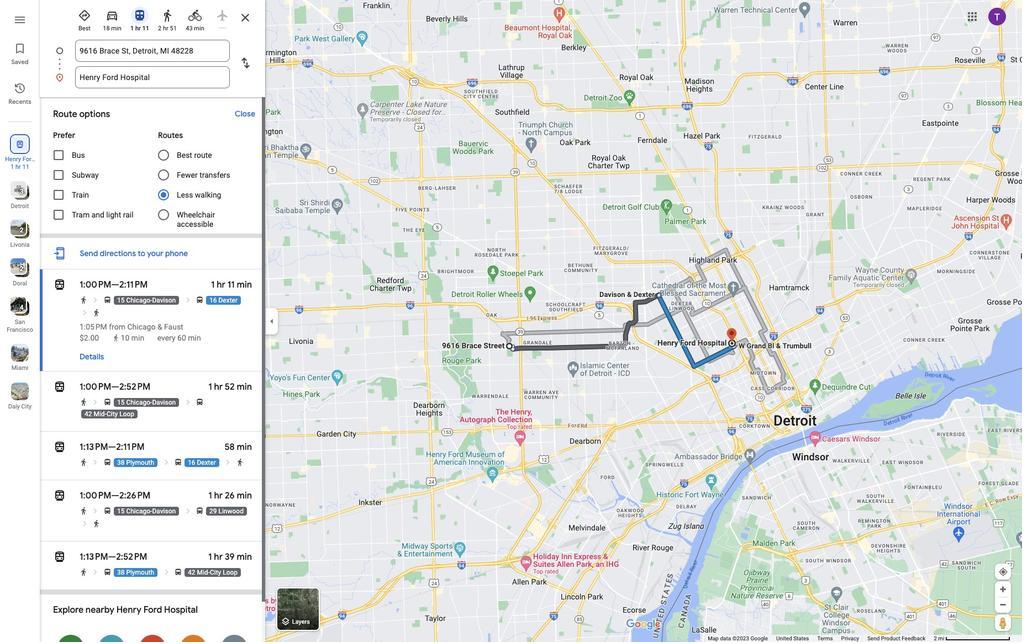 Task type: vqa. For each thing, say whether or not it's contained in the screenshot.
field
yes



Task type: locate. For each thing, give the bounding box(es) containing it.
0 vertical spatial best
[[79, 25, 91, 32]]

15
[[117, 297, 125, 305], [117, 399, 125, 407], [117, 508, 125, 516]]

1:13 pm for 1:13 pm — 2:52 pm
[[80, 552, 108, 563]]

1 vertical spatial 16 dexter
[[188, 459, 216, 467]]

dexter down 1 hr 11 min
[[219, 297, 238, 305]]

15 chicago-davison down 1:00 pm — 2:52 pm
[[117, 399, 176, 407]]

— down walking image
[[111, 382, 119, 393]]

transit image for 1:00 pm — 2:52 pm
[[53, 380, 66, 395]]

1 for 1:00 pm — 2:52 pm
[[208, 382, 212, 393]]

 for 1:13 pm — 2:52 pm
[[53, 550, 66, 565]]

11 inside radio
[[142, 25, 149, 32]]

16 dexter up 1 hr 26 min
[[188, 459, 216, 467]]

1 vertical spatial chicago-
[[126, 399, 152, 407]]

list item down starting point 9616 brace st, detroit, mi 48228 field
[[40, 66, 265, 88]]

and
[[92, 211, 104, 219]]

, then image
[[91, 296, 100, 305], [91, 399, 100, 407], [91, 459, 100, 467], [184, 507, 192, 516], [91, 569, 100, 577], [162, 569, 171, 577]]

ford up the 3
[[22, 156, 35, 163]]

send left directions
[[80, 249, 98, 259]]

1 horizontal spatial 42
[[188, 569, 195, 577]]

0 vertical spatial 42
[[85, 411, 92, 418]]

1 none field from the top
[[80, 40, 226, 62]]

city down 1 hr 39 min
[[210, 569, 221, 577]]

list
[[40, 40, 265, 88]]

tram and light rail
[[72, 211, 134, 219]]

options
[[79, 109, 110, 120]]

0 vertical spatial 38 plymouth
[[117, 459, 154, 467]]

2 places element
[[12, 226, 23, 235], [12, 264, 23, 274]]

15 chicago-davison for 2:26 pm
[[117, 508, 176, 516]]

— up the nearby
[[108, 552, 116, 563]]

loop down 1 hr 39 min
[[223, 569, 238, 577]]

send directions to your phone
[[80, 249, 188, 259]]

1 vertical spatial 42 mid-city loop
[[188, 569, 238, 577]]

2 davison from the top
[[152, 399, 176, 407]]

0 vertical spatial send
[[80, 249, 98, 259]]

 for 1:00 pm — 2:52 pm
[[53, 380, 66, 395]]

transit image for 1:00 pm — 2:26 pm
[[53, 489, 66, 504]]

your
[[147, 249, 163, 259]]

plymouth down 1:13 pm — 2:52 pm
[[126, 569, 154, 577]]

2 vertical spatial chicago-
[[126, 508, 152, 516]]

loop for 1 hr 52 min
[[120, 411, 134, 418]]

1 horizontal spatial henry
[[116, 605, 141, 616]]

— for 1:00 pm — 2:26 pm
[[111, 491, 119, 502]]

42 mid-city loop
[[85, 411, 134, 418], [188, 569, 238, 577]]

1:13 pm up the nearby
[[80, 552, 108, 563]]

0 vertical spatial 2:52 pm
[[119, 382, 150, 393]]

0 vertical spatial 16
[[210, 297, 217, 305]]

list inside google maps element
[[40, 40, 265, 88]]

chicago- down 1:00 pm — 2:52 pm
[[126, 399, 152, 407]]

1 hr 26 min
[[209, 491, 252, 502]]

1 inside the  list
[[11, 164, 14, 171]]

1 vertical spatial best
[[177, 151, 192, 160]]

1:00 pm down details
[[80, 382, 111, 393]]

None radio
[[211, 4, 234, 28]]

mid- down 1:00 pm — 2:52 pm
[[94, 411, 107, 418]]

best left the route
[[177, 151, 192, 160]]

0 vertical spatial mid-
[[94, 411, 107, 418]]

0 vertical spatial 1 hr 11
[[130, 25, 149, 32]]

recents button
[[0, 77, 40, 108]]

1:00 pm — 2:26 pm
[[80, 491, 150, 502]]

2 mi
[[934, 636, 945, 642]]

united
[[777, 636, 792, 642]]

2 horizontal spatial 11
[[228, 280, 235, 291]]

bus image
[[103, 296, 112, 305], [103, 399, 112, 407], [103, 507, 112, 516], [103, 569, 112, 577], [174, 569, 182, 577]]

send inside directions main content
[[80, 249, 98, 259]]

henry right the nearby
[[116, 605, 141, 616]]

0 vertical spatial none field
[[80, 40, 226, 62]]

1 horizontal spatial 16
[[210, 297, 217, 305]]

38 plymouth
[[117, 459, 154, 467], [117, 569, 154, 577]]

mid-
[[94, 411, 107, 418], [197, 569, 210, 577]]

1
[[130, 25, 134, 32], [11, 164, 14, 171], [211, 280, 215, 291], [208, 382, 212, 393], [209, 491, 212, 502], [208, 552, 212, 563]]

city inside button
[[21, 404, 32, 411]]

3 chicago- from the top
[[126, 508, 152, 516]]

chicago- for 1:00 pm — 2:52 pm
[[126, 399, 152, 407]]

best route
[[177, 151, 212, 160]]

dexter up 1 hr 26 min
[[197, 459, 216, 467]]

2 15 chicago-davison from the top
[[117, 399, 176, 407]]

0 horizontal spatial dexter
[[197, 459, 216, 467]]

loop down 1:00 pm — 2:52 pm
[[120, 411, 134, 418]]

reverse starting point and destination image
[[239, 56, 252, 70]]

zoom out image
[[999, 601, 1008, 610]]

send inside footer
[[868, 636, 880, 642]]

, then image for 1:13 pm — 2:11 pm
[[91, 459, 100, 467]]

1:00 pm left 2:26 pm
[[80, 491, 111, 502]]

3 1:00 pm from the top
[[80, 491, 111, 502]]

3 davison from the top
[[152, 508, 176, 516]]

2 vertical spatial 15 chicago-davison
[[117, 508, 176, 516]]

1 vertical spatial none field
[[80, 66, 226, 88]]

city down 1:00 pm — 2:52 pm
[[107, 411, 118, 418]]

send for send directions to your phone
[[80, 249, 98, 259]]

route options
[[53, 109, 110, 120]]

2 none field from the top
[[80, 66, 226, 88]]

plymouth for 1:13 pm — 2:11 pm
[[126, 459, 154, 467]]

1 vertical spatial hospital
[[164, 605, 198, 616]]

 for 1:13 pm — 2:11 pm
[[53, 440, 66, 455]]

footer
[[708, 636, 934, 643]]

1 hr 39 min
[[208, 552, 252, 563]]

1 vertical spatial 2:11 pm
[[116, 442, 145, 453]]

transit image for 1:13 pm — 2:11 pm
[[53, 440, 66, 455]]

min inside option
[[194, 25, 204, 32]]

dexter
[[219, 297, 238, 305], [197, 459, 216, 467]]

0 vertical spatial henry
[[5, 156, 21, 163]]

1 vertical spatial henry
[[116, 605, 141, 616]]

1:00 pm
[[80, 280, 111, 291], [80, 382, 111, 393], [80, 491, 111, 502]]

terms button
[[818, 636, 833, 643]]

1 horizontal spatial 42 mid-city loop
[[188, 569, 238, 577]]

doral
[[13, 280, 27, 287]]

0 horizontal spatial 1 hr 11
[[11, 164, 29, 171]]

0 vertical spatial 1:13 pm
[[80, 442, 108, 453]]

2 hr 51
[[158, 25, 177, 32]]

$2.00
[[80, 334, 99, 343]]

1 38 plymouth from the top
[[117, 459, 154, 467]]

1 hr 11 inside radio
[[130, 25, 149, 32]]

less
[[177, 191, 193, 200]]

driving image
[[106, 9, 119, 22]]

 list
[[0, 0, 40, 643]]

1:13 pm — 2:11 pm
[[80, 442, 145, 453]]

1 for 1:13 pm — 2:52 pm
[[208, 552, 212, 563]]

1 davison from the top
[[152, 297, 176, 305]]

2:11 pm for 1:13 pm — 2:11 pm
[[116, 442, 145, 453]]

1 horizontal spatial city
[[107, 411, 118, 418]]

daly city
[[8, 404, 32, 411]]

0 vertical spatial dexter
[[219, 297, 238, 305]]

16 dexter
[[210, 297, 238, 305], [188, 459, 216, 467]]

0 vertical spatial 42 mid-city loop
[[85, 411, 134, 418]]

united states button
[[777, 636, 810, 643]]

0 horizontal spatial send
[[80, 249, 98, 259]]

0 vertical spatial plymouth
[[126, 459, 154, 467]]

1 vertical spatial 15 chicago-davison
[[117, 399, 176, 407]]

walk image for 1:13 pm — 2:11 pm
[[80, 459, 88, 467]]

1 vertical spatial davison
[[152, 399, 176, 407]]

davison for 2:11 pm
[[152, 297, 176, 305]]

menu image
[[13, 13, 27, 27]]

every 60 min
[[157, 334, 201, 343]]

1 horizontal spatial ford
[[144, 605, 162, 616]]

2 places element for livonia
[[12, 226, 23, 235]]

hospital inside directions main content
[[164, 605, 198, 616]]

1 vertical spatial mid-
[[197, 569, 210, 577]]

15 chicago-davison down 2:26 pm
[[117, 508, 176, 516]]

davison for 2:26 pm
[[152, 508, 176, 516]]

2 vertical spatial davison
[[152, 508, 176, 516]]

1 vertical spatial ford
[[144, 605, 162, 616]]

38 plymouth down 1:13 pm — 2:11 pm in the bottom left of the page
[[117, 459, 154, 467]]

0 horizontal spatial hospital
[[9, 164, 31, 171]]

0 horizontal spatial 42 mid-city loop
[[85, 411, 134, 418]]

loop for 1 hr 39 min
[[223, 569, 238, 577]]

1 38 from the top
[[117, 459, 125, 467]]

2 horizontal spatial city
[[210, 569, 221, 577]]

18
[[103, 25, 110, 32]]

2:52 pm
[[119, 382, 150, 393], [116, 552, 147, 563]]

0 horizontal spatial loop
[[120, 411, 134, 418]]

38 down 1:13 pm — 2:52 pm
[[117, 569, 125, 577]]

close button
[[229, 104, 261, 124]]

ford right the nearby
[[144, 605, 162, 616]]

42 mid-city loop down 1:00 pm — 2:52 pm
[[85, 411, 134, 418]]

0 vertical spatial 38
[[117, 459, 125, 467]]

10
[[121, 334, 130, 343]]

1:00 pm for 1:00 pm — 2:11 pm
[[80, 280, 111, 291]]

chicago- for 1:00 pm — 2:26 pm
[[126, 508, 152, 516]]

1 1:13 pm from the top
[[80, 442, 108, 453]]

, then image for 1:13 pm — 2:52 pm
[[91, 569, 100, 577]]

train
[[72, 191, 89, 200]]

ford
[[22, 156, 35, 163], [144, 605, 162, 616]]

38 plymouth down 1:13 pm — 2:52 pm
[[117, 569, 154, 577]]

walk image for 1:13 pm
[[80, 569, 88, 577]]

fewer transfers
[[177, 171, 230, 180]]

hr
[[135, 25, 141, 32], [163, 25, 168, 32], [15, 164, 21, 171], [217, 280, 225, 291], [214, 382, 223, 393], [214, 491, 223, 502], [214, 552, 223, 563]]

2 inside option
[[158, 25, 162, 32]]

states
[[794, 636, 810, 642]]

1 hr 11 radio
[[128, 4, 151, 33]]

walking image
[[161, 9, 174, 22]]

0 horizontal spatial 16
[[188, 459, 195, 467]]

0 vertical spatial 15
[[117, 297, 125, 305]]

walk image for 1:00 pm — 2:52 pm
[[80, 399, 88, 407]]

0 vertical spatial 15 chicago-davison
[[117, 297, 176, 305]]

15 down the 1:00 pm — 2:11 pm at the top
[[117, 297, 125, 305]]

0 vertical spatial 1:00 pm
[[80, 280, 111, 291]]

Best radio
[[73, 4, 96, 33]]

bus image for 1:00 pm — 2:52 pm
[[196, 399, 204, 407]]

best inside directions main content
[[177, 151, 192, 160]]

none field down starting point 9616 brace st, detroit, mi 48228 field
[[80, 66, 226, 88]]

1 horizontal spatial 11
[[142, 25, 149, 32]]

, then image
[[184, 296, 192, 305], [80, 309, 89, 317], [184, 399, 192, 407], [162, 459, 171, 467], [224, 459, 232, 467], [91, 507, 100, 516], [80, 520, 89, 528]]

henry inside henry ford hospital
[[5, 156, 21, 163]]

2 places element up livonia on the left top
[[12, 226, 23, 235]]

best inside best option
[[79, 25, 91, 32]]

15 down "1:00 pm — 2:26 pm"
[[117, 508, 125, 516]]

0 vertical spatial 11
[[142, 25, 149, 32]]

0 vertical spatial 16 dexter
[[210, 297, 238, 305]]

walking image
[[112, 335, 120, 342]]

0 vertical spatial hospital
[[9, 164, 31, 171]]

send left product
[[868, 636, 880, 642]]

2 38 plymouth from the top
[[117, 569, 154, 577]]

— down 1:13 pm — 2:11 pm in the bottom left of the page
[[111, 491, 119, 502]]

2 vertical spatial 11
[[228, 280, 235, 291]]

miami button
[[0, 340, 40, 374]]

1 1:00 pm from the top
[[80, 280, 111, 291]]

29
[[210, 508, 217, 516]]

1 vertical spatial dexter
[[197, 459, 216, 467]]

1 horizontal spatial hospital
[[164, 605, 198, 616]]

list item down 2 hr 51
[[40, 40, 265, 75]]

chicago- up the chicago
[[126, 297, 152, 305]]

walk image
[[80, 296, 88, 305], [92, 309, 101, 317], [80, 569, 88, 577]]

18 min
[[103, 25, 121, 32]]

15 chicago-davison up the chicago
[[117, 297, 176, 305]]

1 horizontal spatial 1 hr 11
[[130, 25, 149, 32]]

1 vertical spatial loop
[[223, 569, 238, 577]]

2 2 places element from the top
[[12, 264, 23, 274]]

transit image
[[133, 9, 146, 22], [53, 277, 66, 293], [53, 380, 66, 395], [53, 440, 66, 455], [53, 489, 66, 504], [53, 550, 66, 565]]

1 vertical spatial 38
[[117, 569, 125, 577]]

1 vertical spatial 1:13 pm
[[80, 552, 108, 563]]

bus
[[72, 151, 85, 160]]

1 15 chicago-davison from the top
[[117, 297, 176, 305]]

43
[[186, 25, 193, 32]]

1 vertical spatial 38 plymouth
[[117, 569, 154, 577]]

— down directions
[[111, 280, 119, 291]]

1 horizontal spatial loop
[[223, 569, 238, 577]]

henry inside directions main content
[[116, 605, 141, 616]]

0 horizontal spatial ford
[[22, 156, 35, 163]]

bus image for 1:00 pm — 2:26 pm
[[196, 507, 204, 516]]

footer containing map data ©2023 google
[[708, 636, 934, 643]]

42
[[85, 411, 92, 418], [188, 569, 195, 577]]

walking
[[195, 191, 221, 200]]

1 hr 11 up starting point 9616 brace st, detroit, mi 48228 field
[[130, 25, 149, 32]]

15 down 1:00 pm — 2:52 pm
[[117, 399, 125, 407]]

1 horizontal spatial mid-
[[197, 569, 210, 577]]

bus image
[[196, 296, 204, 305], [196, 399, 204, 407], [103, 459, 112, 467], [174, 459, 182, 467], [196, 507, 204, 516]]

16 dexter down 1 hr 11 min
[[210, 297, 238, 305]]

show your location image
[[999, 568, 1009, 578]]

dexter for 58
[[197, 459, 216, 467]]

0 horizontal spatial 11
[[22, 164, 29, 171]]

42 mid-city loop down "39"
[[188, 569, 238, 577]]

0 horizontal spatial mid-
[[94, 411, 107, 418]]

transit image for 1:13 pm — 2:52 pm
[[53, 550, 66, 565]]

1 hr 11 up the 3
[[11, 164, 29, 171]]

11
[[142, 25, 149, 32], [22, 164, 29, 171], [228, 280, 235, 291]]

2 places element up doral
[[12, 264, 23, 274]]

transit image for 1:00 pm — 2:11 pm
[[53, 277, 66, 293]]

best travel modes image
[[78, 9, 91, 22]]

recents
[[8, 98, 31, 106]]

henry up 3 places element
[[5, 156, 21, 163]]

1:00 pm for 1:00 pm — 2:52 pm
[[80, 382, 111, 393]]

1 vertical spatial 1 hr 11
[[11, 164, 29, 171]]

walk image
[[80, 399, 88, 407], [80, 459, 88, 467], [236, 459, 244, 467], [80, 507, 88, 516], [92, 520, 101, 528]]

0 vertical spatial ford
[[22, 156, 35, 163]]

42 for 1:00 pm — 2:52 pm
[[85, 411, 92, 418]]

1 horizontal spatial send
[[868, 636, 880, 642]]

show street view coverage image
[[996, 615, 1012, 632]]

send directions to your phone button
[[74, 243, 194, 265]]

— up "1:00 pm — 2:26 pm"
[[108, 442, 116, 453]]

11 inside the  list
[[22, 164, 29, 171]]

1 chicago- from the top
[[126, 297, 152, 305]]

2:11 pm down send directions to your phone button
[[119, 280, 148, 291]]

henry ford hospital
[[5, 156, 35, 171]]

1 vertical spatial 15
[[117, 399, 125, 407]]

2 1:13 pm from the top
[[80, 552, 108, 563]]

2 vertical spatial 1:00 pm
[[80, 491, 111, 502]]

chicago- down 2:26 pm
[[126, 508, 152, 516]]

2 38 from the top
[[117, 569, 125, 577]]

1:13 pm up "1:00 pm — 2:26 pm"
[[80, 442, 108, 453]]

zoom in image
[[999, 586, 1008, 594]]

0 vertical spatial loop
[[120, 411, 134, 418]]

1 vertical spatial plymouth
[[126, 569, 154, 577]]

subway
[[72, 171, 99, 180]]

1 vertical spatial 16
[[188, 459, 195, 467]]

2:52 pm down 10 min
[[119, 382, 150, 393]]

1 horizontal spatial dexter
[[219, 297, 238, 305]]

2 1:00 pm from the top
[[80, 382, 111, 393]]

26
[[225, 491, 235, 502]]

1 vertical spatial send
[[868, 636, 880, 642]]

route
[[53, 109, 77, 120]]

2:52 pm up explore nearby henry ford hospital on the left bottom
[[116, 552, 147, 563]]

2
[[158, 25, 162, 32], [20, 227, 23, 234], [20, 265, 23, 273], [934, 636, 937, 642]]

none field up destination henry ford hospital field
[[80, 40, 226, 62]]

0 vertical spatial 2 places element
[[12, 226, 23, 235]]

linwood
[[219, 508, 244, 516]]

2 plymouth from the top
[[126, 569, 154, 577]]

3 15 from the top
[[117, 508, 125, 516]]

2 chicago- from the top
[[126, 399, 152, 407]]

16
[[210, 297, 217, 305], [188, 459, 195, 467]]

loop
[[120, 411, 134, 418], [223, 569, 238, 577]]

52
[[225, 382, 235, 393]]

1 plymouth from the top
[[126, 459, 154, 467]]

san
[[15, 319, 25, 326]]

best down best travel modes image
[[79, 25, 91, 32]]

1 2 places element from the top
[[12, 226, 23, 235]]

4 places element
[[12, 303, 23, 313]]

29 linwood
[[210, 508, 244, 516]]

2 15 from the top
[[117, 399, 125, 407]]

1 vertical spatial 2 places element
[[12, 264, 23, 274]]

2:52 pm for 1:00 pm — 2:52 pm
[[119, 382, 150, 393]]

1 vertical spatial 11
[[22, 164, 29, 171]]

data
[[720, 636, 731, 642]]

saved button
[[0, 38, 40, 69]]

0 horizontal spatial henry
[[5, 156, 21, 163]]

1 hr 11 min
[[211, 280, 252, 291]]

1 horizontal spatial best
[[177, 151, 192, 160]]

0 vertical spatial chicago-
[[126, 297, 152, 305]]

0 horizontal spatial 42
[[85, 411, 92, 418]]

15 chicago-davison
[[117, 297, 176, 305], [117, 399, 176, 407], [117, 508, 176, 516]]

plymouth down 1:13 pm — 2:11 pm in the bottom left of the page
[[126, 459, 154, 467]]

prefer
[[53, 130, 75, 140]]

mid- for 1:13 pm — 2:52 pm
[[197, 569, 210, 577]]

3 15 chicago-davison from the top
[[117, 508, 176, 516]]

city right daly at the bottom left of the page
[[21, 404, 32, 411]]

2:11 pm up 2:26 pm
[[116, 442, 145, 453]]

0 vertical spatial 2:11 pm
[[119, 280, 148, 291]]

0 vertical spatial davison
[[152, 297, 176, 305]]

1:13 pm — 2:52 pm
[[80, 552, 147, 563]]

38 down 1:13 pm — 2:11 pm in the bottom left of the page
[[117, 459, 125, 467]]

1 vertical spatial 1:00 pm
[[80, 382, 111, 393]]

1 vertical spatial 42
[[188, 569, 195, 577]]

0 horizontal spatial best
[[79, 25, 91, 32]]

list item
[[40, 40, 265, 75], [40, 66, 265, 88]]

16 dexter for 1
[[210, 297, 238, 305]]

1 hr 11
[[130, 25, 149, 32], [11, 164, 29, 171]]

to
[[138, 249, 145, 259]]

1:00 pm down directions
[[80, 280, 111, 291]]


[[15, 138, 25, 150], [53, 277, 66, 293], [53, 380, 66, 395], [53, 440, 66, 455], [53, 489, 66, 504], [53, 550, 66, 565]]

prefer bus
[[53, 130, 85, 160]]

1:00 pm — 2:52 pm
[[80, 382, 150, 393]]

send product feedback
[[868, 636, 926, 642]]

0 horizontal spatial city
[[21, 404, 32, 411]]

ford inside directions main content
[[144, 605, 162, 616]]

explore
[[53, 605, 84, 616]]

None field
[[80, 40, 226, 62], [80, 66, 226, 88]]

1 15 from the top
[[117, 297, 125, 305]]

51
[[170, 25, 177, 32]]

2 left 51
[[158, 25, 162, 32]]

43 min radio
[[184, 4, 207, 33]]

2 vertical spatial walk image
[[80, 569, 88, 577]]

0 vertical spatial walk image
[[80, 296, 88, 305]]

best
[[79, 25, 91, 32], [177, 151, 192, 160]]

2 vertical spatial 15
[[117, 508, 125, 516]]

1 hr 11 inside the  list
[[11, 164, 29, 171]]

mid- down 1 hr 39 min
[[197, 569, 210, 577]]

43 min
[[186, 25, 204, 32]]

1 vertical spatial 2:52 pm
[[116, 552, 147, 563]]



Task type: describe. For each thing, give the bounding box(es) containing it.
every
[[157, 334, 176, 343]]

wheelchair
[[177, 211, 215, 219]]

explore nearby henry ford hospital
[[53, 605, 198, 616]]

2 up livonia on the left top
[[20, 227, 23, 234]]

58
[[225, 442, 235, 453]]

daly
[[8, 404, 20, 411]]

routes
[[158, 130, 183, 140]]

close
[[235, 109, 255, 119]]

 for 1:00 pm — 2:26 pm
[[53, 489, 66, 504]]

1 list item from the top
[[40, 40, 265, 75]]

google account: tyler black  
(blacklashes1000@gmail.com) image
[[989, 8, 1007, 25]]

— for 1:00 pm — 2:11 pm
[[111, 280, 119, 291]]

none field starting point 9616 brace st, detroit, mi 48228
[[80, 40, 226, 62]]

rail
[[123, 211, 134, 219]]

— for 1:00 pm — 2:52 pm
[[111, 382, 119, 393]]

2 list item from the top
[[40, 66, 265, 88]]

, then image for 1:00 pm — 2:11 pm
[[91, 296, 100, 305]]

16 for 58
[[188, 459, 195, 467]]

directions
[[100, 249, 136, 259]]

16 for 1
[[210, 297, 217, 305]]

38 for 2:52 pm
[[117, 569, 125, 577]]

Starting point 9616 Brace St, Detroit, MI 48228 field
[[80, 44, 226, 57]]

1:13 pm for 1:13 pm — 2:11 pm
[[80, 442, 108, 453]]

©2023
[[733, 636, 750, 642]]

hr inside option
[[163, 25, 168, 32]]

wheelchair accessible
[[177, 211, 215, 229]]

product
[[882, 636, 901, 642]]

16 dexter for 58
[[188, 459, 216, 467]]

3 places element
[[12, 187, 23, 197]]

4
[[20, 304, 23, 312]]

tram
[[72, 211, 90, 219]]

, then image for 1:00 pm — 2:52 pm
[[91, 399, 100, 407]]

livonia
[[10, 242, 30, 249]]

best for best
[[79, 25, 91, 32]]

route
[[194, 151, 212, 160]]

privacy
[[842, 636, 859, 642]]

&
[[157, 323, 162, 332]]

collapse side panel image
[[266, 315, 278, 328]]

bus image for 1:00 pm — 2:11 pm
[[103, 296, 112, 305]]

2 mi button
[[934, 636, 1011, 642]]

 inside the  list
[[15, 138, 25, 150]]

details button
[[74, 347, 110, 367]]

bus image for 1:00 pm — 2:26 pm
[[103, 507, 112, 516]]

1 hr 52 min
[[208, 382, 252, 393]]

cycling image
[[188, 9, 202, 22]]

walk image for 1:00 pm — 2:26 pm
[[80, 507, 88, 516]]

plymouth for 1:13 pm — 2:52 pm
[[126, 569, 154, 577]]

min inside radio
[[111, 25, 121, 32]]

2 left the "mi"
[[934, 636, 937, 642]]

best for best route
[[177, 151, 192, 160]]

dexter for 1
[[219, 297, 238, 305]]

map data ©2023 google
[[708, 636, 768, 642]]

map
[[708, 636, 719, 642]]

bus image for 1:00 pm — 2:52 pm
[[103, 399, 112, 407]]

bus image for 1:13 pm — 2:11 pm
[[174, 459, 182, 467]]

layers
[[292, 619, 310, 626]]

 for 1:00 pm — 2:11 pm
[[53, 277, 66, 293]]

2:11 pm for 1:00 pm — 2:11 pm
[[119, 280, 148, 291]]

nearby
[[86, 605, 114, 616]]

15 for 2:52 pm
[[117, 399, 125, 407]]

davison for 2:52 pm
[[152, 399, 176, 407]]

terms
[[818, 636, 833, 642]]

2 hr 51 radio
[[156, 4, 179, 33]]

faust
[[164, 323, 183, 332]]

1:05 pm from chicago & faust $2.00
[[80, 323, 183, 343]]

chicago- for 1:00 pm — 2:11 pm
[[126, 297, 152, 305]]

— for 1:13 pm — 2:11 pm
[[108, 442, 116, 453]]

1:05 pm
[[80, 323, 107, 332]]

chicago
[[127, 323, 156, 332]]

15 for 2:11 pm
[[117, 297, 125, 305]]

3
[[20, 188, 23, 196]]

1:00 pm for 1:00 pm — 2:26 pm
[[80, 491, 111, 502]]

google maps element
[[0, 0, 1023, 643]]

— for 1:13 pm — 2:52 pm
[[108, 552, 116, 563]]

close directions image
[[239, 11, 252, 24]]

hospital inside henry ford hospital
[[9, 164, 31, 171]]

city for 1:13 pm
[[210, 569, 221, 577]]

Destination Henry Ford Hospital field
[[80, 71, 226, 84]]

miami
[[11, 365, 28, 372]]

walk image for 1:00 pm
[[80, 296, 88, 305]]

bus image for 1:13 pm — 2:52 pm
[[103, 569, 112, 577]]

light
[[106, 211, 121, 219]]

42 mid-city loop for 1:00 pm — 2:52 pm
[[85, 411, 134, 418]]

2 places element for doral
[[12, 264, 23, 274]]

1 vertical spatial walk image
[[92, 309, 101, 317]]

san francisco
[[7, 319, 33, 334]]

feedback
[[902, 636, 926, 642]]

15 for 2:26 pm
[[117, 508, 125, 516]]

58 min
[[225, 442, 252, 453]]

footer inside google maps element
[[708, 636, 934, 643]]

less walking
[[177, 191, 221, 200]]

none field destination henry ford hospital
[[80, 66, 226, 88]]

directions main content
[[40, 0, 265, 643]]

10 min
[[121, 334, 144, 343]]

send product feedback button
[[868, 636, 926, 643]]

1 for 1:00 pm — 2:11 pm
[[211, 280, 215, 291]]

15 chicago-davison for 2:11 pm
[[117, 297, 176, 305]]

42 mid-city loop for 1:13 pm — 2:52 pm
[[188, 569, 238, 577]]

18 min radio
[[101, 4, 124, 33]]

42 for 1:13 pm — 2:52 pm
[[188, 569, 195, 577]]

39
[[225, 552, 235, 563]]

details
[[80, 352, 104, 362]]

11 inside directions main content
[[228, 280, 235, 291]]

38 for 2:11 pm
[[117, 459, 125, 467]]

1 inside radio
[[130, 25, 134, 32]]

mi
[[939, 636, 945, 642]]

daly city button
[[0, 379, 40, 413]]

transit image inside 1 hr 11 radio
[[133, 9, 146, 22]]

38 plymouth for 2:11 pm
[[117, 459, 154, 467]]

phone
[[165, 249, 188, 259]]

privacy button
[[842, 636, 859, 643]]

2:52 pm for 1:13 pm — 2:52 pm
[[116, 552, 147, 563]]

hr inside radio
[[135, 25, 141, 32]]

hr inside the  list
[[15, 164, 21, 171]]

city for 1:00 pm
[[107, 411, 118, 418]]

ford inside henry ford hospital
[[22, 156, 35, 163]]

transfers
[[200, 171, 230, 180]]

2:26 pm
[[119, 491, 150, 502]]

1 for 1:00 pm — 2:26 pm
[[209, 491, 212, 502]]

60
[[177, 334, 186, 343]]

send for send product feedback
[[868, 636, 880, 642]]

bus image for 1:00 pm — 2:11 pm
[[196, 296, 204, 305]]

2 up doral
[[20, 265, 23, 273]]

google
[[751, 636, 768, 642]]

flights image
[[216, 9, 229, 22]]

united states
[[777, 636, 810, 642]]

38 plymouth for 2:52 pm
[[117, 569, 154, 577]]

15 chicago-davison for 2:52 pm
[[117, 399, 176, 407]]

detroit
[[11, 203, 29, 210]]

francisco
[[7, 327, 33, 334]]

saved
[[11, 58, 29, 66]]

accessible
[[177, 220, 213, 229]]

mid- for 1:00 pm — 2:52 pm
[[94, 411, 107, 418]]



